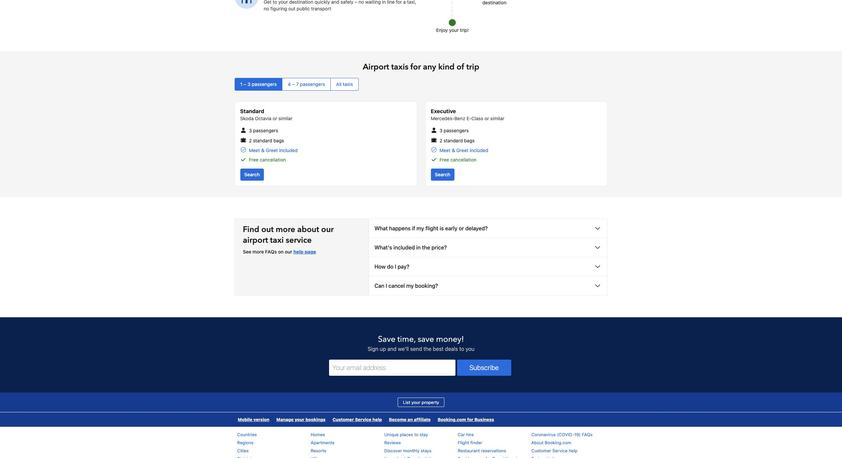 Task type: locate. For each thing, give the bounding box(es) containing it.
2 horizontal spatial for
[[467, 417, 474, 423]]

the inside the save time, save money! sign up and we'll send the best deals to you
[[424, 346, 432, 352]]

2 down the 'skoda' on the left
[[249, 138, 252, 144]]

0 vertical spatial the
[[422, 245, 430, 251]]

we'll
[[398, 346, 409, 352]]

standard
[[253, 138, 272, 144], [444, 138, 463, 144]]

taxis right all
[[343, 82, 353, 87]]

2 standard bags down benz
[[440, 138, 475, 144]]

4 – 7 passengers
[[288, 82, 325, 87]]

all taxis
[[336, 82, 353, 87]]

car hire link
[[458, 432, 474, 438]]

free for executive
[[440, 157, 449, 163]]

early
[[445, 226, 458, 232]]

taxis right airport
[[391, 62, 409, 73]]

2 meet from the left
[[440, 148, 451, 153]]

service
[[286, 235, 312, 246]]

countries
[[237, 432, 257, 438]]

out right find
[[261, 224, 274, 235]]

0 horizontal spatial booking.com
[[438, 417, 466, 423]]

3 down mercedes-
[[440, 128, 443, 134]]

2 meet & greet included from the left
[[440, 148, 488, 153]]

service
[[355, 417, 372, 423], [553, 449, 568, 454]]

greet down benz
[[457, 148, 469, 153]]

help down service
[[294, 249, 304, 255]]

1 free from the left
[[249, 157, 259, 163]]

my right if
[[417, 226, 424, 232]]

0 vertical spatial and
[[331, 0, 339, 5]]

0 vertical spatial no
[[359, 0, 364, 5]]

1 3 passengers from the left
[[249, 128, 278, 134]]

booking.com down coronavirus (covid-19) faqs link
[[545, 441, 571, 446]]

1 – 3 passengers
[[240, 82, 277, 87]]

faqs left on
[[265, 249, 277, 255]]

customer inside navigation
[[333, 417, 354, 423]]

meet & greet included down octavia
[[249, 148, 298, 153]]

0 horizontal spatial search button
[[240, 169, 264, 181]]

1 2 standard bags from the left
[[249, 138, 284, 144]]

0 vertical spatial in
[[382, 0, 386, 5]]

&
[[261, 148, 265, 153], [452, 148, 455, 153]]

save
[[378, 334, 396, 345]]

out inside get to your destination quickly and safely – no waiting in line for a taxi, no figuring out public transport
[[288, 6, 296, 12]]

i right can
[[386, 283, 387, 289]]

similar right class
[[490, 116, 505, 122]]

1 horizontal spatial and
[[388, 346, 397, 352]]

regions
[[237, 441, 254, 446]]

1 vertical spatial customer service help link
[[532, 449, 578, 454]]

booking.com up car
[[438, 417, 466, 423]]

customer inside coronavirus (covid-19) faqs about booking.com customer service help
[[532, 449, 551, 454]]

meet down mercedes-
[[440, 148, 451, 153]]

no left waiting
[[359, 0, 364, 5]]

0 vertical spatial our
[[321, 224, 334, 235]]

for left the a
[[396, 0, 402, 5]]

greet for standard
[[266, 148, 278, 153]]

1 horizontal spatial help
[[373, 417, 382, 423]]

1 meet & greet included from the left
[[249, 148, 298, 153]]

0 horizontal spatial similar
[[278, 116, 293, 122]]

0 horizontal spatial for
[[396, 0, 402, 5]]

2 & from the left
[[452, 148, 455, 153]]

0 horizontal spatial 2 standard bags
[[249, 138, 284, 144]]

apartments link
[[311, 441, 335, 446]]

2 horizontal spatial help
[[569, 449, 578, 454]]

2 2 standard bags from the left
[[440, 138, 475, 144]]

0 horizontal spatial help
[[294, 249, 304, 255]]

1 2 from the left
[[249, 138, 252, 144]]

0 horizontal spatial –
[[244, 82, 246, 87]]

0 horizontal spatial no
[[264, 6, 269, 12]]

to inside "unique places to stay reviews discover monthly stays"
[[414, 432, 419, 438]]

taxi
[[270, 235, 284, 246]]

1 horizontal spatial customer
[[532, 449, 551, 454]]

2 free from the left
[[440, 157, 449, 163]]

for inside navigation
[[467, 417, 474, 423]]

1 horizontal spatial service
[[553, 449, 568, 454]]

is
[[440, 226, 444, 232]]

more right see
[[253, 249, 264, 255]]

bags for standard
[[274, 138, 284, 144]]

– for 4 – 7 passengers
[[292, 82, 295, 87]]

7
[[296, 82, 299, 87]]

a
[[403, 0, 406, 5]]

0 horizontal spatial included
[[279, 148, 298, 153]]

1 vertical spatial more
[[253, 249, 264, 255]]

and inside the save time, save money! sign up and we'll send the best deals to you
[[388, 346, 397, 352]]

2 bags from the left
[[464, 138, 475, 144]]

your inside "link"
[[412, 400, 421, 406]]

2
[[249, 138, 252, 144], [440, 138, 442, 144]]

meet down the 'skoda' on the left
[[249, 148, 260, 153]]

meet & greet included down benz
[[440, 148, 488, 153]]

faqs right "19)"
[[582, 432, 593, 438]]

free
[[249, 157, 259, 163], [440, 157, 449, 163]]

safely
[[341, 0, 353, 5]]

figuring
[[270, 6, 287, 12]]

2 down mercedes-
[[440, 138, 442, 144]]

customer
[[333, 417, 354, 423], [532, 449, 551, 454]]

2 for standard
[[249, 138, 252, 144]]

0 vertical spatial service
[[355, 417, 372, 423]]

2 horizontal spatial –
[[355, 0, 357, 5]]

flight
[[458, 441, 469, 446]]

2 2 from the left
[[440, 138, 442, 144]]

your up figuring
[[278, 0, 288, 5]]

1 horizontal spatial search
[[435, 172, 450, 178]]

0 horizontal spatial 3 passengers
[[249, 128, 278, 134]]

how do i pay? button
[[369, 258, 607, 276]]

sort results by element
[[235, 78, 608, 91]]

customer down about
[[532, 449, 551, 454]]

included for executive
[[470, 148, 488, 153]]

0 vertical spatial customer service help link
[[329, 413, 385, 427]]

1 horizontal spatial more
[[276, 224, 295, 235]]

bags for executive
[[464, 138, 475, 144]]

to
[[273, 0, 277, 5], [459, 346, 464, 352], [414, 432, 419, 438]]

1 search button from the left
[[240, 169, 264, 181]]

1 vertical spatial for
[[411, 62, 421, 73]]

0 horizontal spatial our
[[285, 249, 292, 255]]

1 & from the left
[[261, 148, 265, 153]]

1 vertical spatial booking.com
[[545, 441, 571, 446]]

out
[[288, 6, 296, 12], [261, 224, 274, 235]]

standard for standard
[[253, 138, 272, 144]]

happens
[[389, 226, 411, 232]]

1 horizontal spatial meet
[[440, 148, 451, 153]]

to left you
[[459, 346, 464, 352]]

3
[[248, 82, 251, 87], [249, 128, 252, 134], [440, 128, 443, 134]]

in inside get to your destination quickly and safely – no waiting in line for a taxi, no figuring out public transport
[[382, 0, 386, 5]]

greet
[[266, 148, 278, 153], [457, 148, 469, 153]]

0 horizontal spatial booking airport taxi image
[[235, 0, 258, 9]]

greet down octavia
[[266, 148, 278, 153]]

2 search from the left
[[435, 172, 450, 178]]

1 meet from the left
[[249, 148, 260, 153]]

2 for executive
[[440, 138, 442, 144]]

meet & greet included for executive
[[440, 148, 488, 153]]

0 horizontal spatial i
[[386, 283, 387, 289]]

0 horizontal spatial in
[[382, 0, 386, 5]]

0 vertical spatial to
[[273, 0, 277, 5]]

flight
[[426, 226, 438, 232]]

out down destination on the top left of the page
[[288, 6, 296, 12]]

–
[[355, 0, 357, 5], [244, 82, 246, 87], [292, 82, 295, 87]]

passengers right 1
[[252, 82, 277, 87]]

included for standard
[[279, 148, 298, 153]]

help down "19)"
[[569, 449, 578, 454]]

2 standard from the left
[[444, 138, 463, 144]]

for left the "business"
[[467, 417, 474, 423]]

in left line
[[382, 0, 386, 5]]

1 horizontal spatial similar
[[490, 116, 505, 122]]

1 horizontal spatial search button
[[431, 169, 455, 181]]

navigation containing mobile version
[[235, 413, 498, 427]]

booking.com inside navigation
[[438, 417, 466, 423]]

2 vertical spatial to
[[414, 432, 419, 438]]

1 standard from the left
[[253, 138, 272, 144]]

2 cancellation from the left
[[451, 157, 477, 163]]

can i cancel my booking?
[[375, 283, 438, 289]]

0 vertical spatial taxis
[[391, 62, 409, 73]]

my right cancel
[[406, 283, 414, 289]]

delayed?
[[465, 226, 488, 232]]

money!
[[436, 334, 464, 345]]

3 for standard
[[249, 128, 252, 134]]

places
[[400, 432, 413, 438]]

greet for executive
[[457, 148, 469, 153]]

what
[[375, 226, 388, 232]]

0 vertical spatial more
[[276, 224, 295, 235]]

1 vertical spatial i
[[386, 283, 387, 289]]

1 horizontal spatial 2 standard bags
[[440, 138, 475, 144]]

1 vertical spatial in
[[416, 245, 421, 251]]

0 horizontal spatial faqs
[[265, 249, 277, 255]]

no down get
[[264, 6, 269, 12]]

our right the "about" on the left
[[321, 224, 334, 235]]

2 similar from the left
[[490, 116, 505, 122]]

bags down e-
[[464, 138, 475, 144]]

customer right bookings
[[333, 417, 354, 423]]

navigation
[[235, 413, 498, 427]]

1 horizontal spatial taxis
[[391, 62, 409, 73]]

or right early
[[459, 226, 464, 232]]

to left stay
[[414, 432, 419, 438]]

– left the "7"
[[292, 82, 295, 87]]

1 horizontal spatial booking airport taxi image
[[446, 0, 587, 30]]

1 vertical spatial taxis
[[343, 82, 353, 87]]

an
[[408, 417, 413, 423]]

1 horizontal spatial free cancellation
[[440, 157, 477, 163]]

restaurant
[[458, 449, 480, 454]]

help left become
[[373, 417, 382, 423]]

1 horizontal spatial faqs
[[582, 432, 593, 438]]

taxis inside sort results by element
[[343, 82, 353, 87]]

deals
[[445, 346, 458, 352]]

or right class
[[485, 116, 489, 122]]

help
[[294, 249, 304, 255], [373, 417, 382, 423], [569, 449, 578, 454]]

i right do
[[395, 264, 396, 270]]

0 horizontal spatial customer
[[333, 417, 354, 423]]

the left price?
[[422, 245, 430, 251]]

e-
[[467, 116, 472, 122]]

cancellation for executive
[[451, 157, 477, 163]]

0 horizontal spatial to
[[273, 0, 277, 5]]

the inside dropdown button
[[422, 245, 430, 251]]

3 passengers
[[249, 128, 278, 134], [440, 128, 469, 134]]

3 passengers down benz
[[440, 128, 469, 134]]

1 vertical spatial and
[[388, 346, 397, 352]]

customer service help link
[[329, 413, 385, 427], [532, 449, 578, 454]]

2 greet from the left
[[457, 148, 469, 153]]

– right the 'safely'
[[355, 0, 357, 5]]

1 vertical spatial my
[[406, 283, 414, 289]]

what happens if my flight is early or delayed? button
[[369, 219, 607, 238]]

more up on
[[276, 224, 295, 235]]

0 horizontal spatial meet & greet included
[[249, 148, 298, 153]]

0 horizontal spatial &
[[261, 148, 265, 153]]

your inside get to your destination quickly and safely – no waiting in line for a taxi, no figuring out public transport
[[278, 0, 288, 5]]

your left trip!
[[449, 27, 459, 33]]

the down save
[[424, 346, 432, 352]]

page
[[305, 249, 316, 255]]

and right up
[[388, 346, 397, 352]]

your for manage your bookings
[[295, 417, 305, 423]]

1 horizontal spatial cancellation
[[451, 157, 477, 163]]

0 horizontal spatial taxis
[[343, 82, 353, 87]]

1 free cancellation from the left
[[249, 157, 286, 163]]

1 horizontal spatial standard
[[444, 138, 463, 144]]

1 horizontal spatial our
[[321, 224, 334, 235]]

if
[[412, 226, 415, 232]]

for left any
[[411, 62, 421, 73]]

0 horizontal spatial cancellation
[[260, 157, 286, 163]]

airport
[[243, 235, 268, 246]]

2 vertical spatial help
[[569, 449, 578, 454]]

faqs inside find out more about our airport taxi service see more faqs on our help page
[[265, 249, 277, 255]]

0 horizontal spatial search
[[244, 172, 260, 178]]

2 horizontal spatial to
[[459, 346, 464, 352]]

bags down the standard skoda octavia or similar
[[274, 138, 284, 144]]

0 vertical spatial help
[[294, 249, 304, 255]]

more
[[276, 224, 295, 235], [253, 249, 264, 255]]

my
[[417, 226, 424, 232], [406, 283, 414, 289]]

1 bags from the left
[[274, 138, 284, 144]]

2 standard bags
[[249, 138, 284, 144], [440, 138, 475, 144]]

1 horizontal spatial greet
[[457, 148, 469, 153]]

– right 1
[[244, 82, 246, 87]]

3 passengers down octavia
[[249, 128, 278, 134]]

manage
[[277, 417, 294, 423]]

1 horizontal spatial free
[[440, 157, 449, 163]]

2 horizontal spatial or
[[485, 116, 489, 122]]

0 horizontal spatial 2
[[249, 138, 252, 144]]

0 horizontal spatial service
[[355, 417, 372, 423]]

1 similar from the left
[[278, 116, 293, 122]]

1 horizontal spatial meet & greet included
[[440, 148, 488, 153]]

0 horizontal spatial out
[[261, 224, 274, 235]]

1 vertical spatial customer
[[532, 449, 551, 454]]

2 standard bags down octavia
[[249, 138, 284, 144]]

your right list on the left of page
[[412, 400, 421, 406]]

stays
[[421, 449, 432, 454]]

meet & greet included for standard
[[249, 148, 298, 153]]

1 vertical spatial service
[[553, 449, 568, 454]]

transport
[[311, 6, 331, 12]]

free for standard
[[249, 157, 259, 163]]

or right octavia
[[273, 116, 277, 122]]

or
[[273, 116, 277, 122], [485, 116, 489, 122], [459, 226, 464, 232]]

coronavirus
[[532, 432, 556, 438]]

2 search button from the left
[[431, 169, 455, 181]]

your right manage
[[295, 417, 305, 423]]

0 vertical spatial i
[[395, 264, 396, 270]]

affiliate
[[414, 417, 431, 423]]

mercedes-
[[431, 116, 455, 122]]

i
[[395, 264, 396, 270], [386, 283, 387, 289]]

3 right 1
[[248, 82, 251, 87]]

1 horizontal spatial &
[[452, 148, 455, 153]]

1 horizontal spatial booking.com
[[545, 441, 571, 446]]

1 vertical spatial our
[[285, 249, 292, 255]]

1 horizontal spatial included
[[394, 245, 415, 251]]

1 horizontal spatial 3 passengers
[[440, 128, 469, 134]]

class
[[472, 116, 483, 122]]

faqs
[[265, 249, 277, 255], [582, 432, 593, 438]]

quickly
[[315, 0, 330, 5]]

1 horizontal spatial or
[[459, 226, 464, 232]]

your
[[278, 0, 288, 5], [449, 27, 459, 33], [412, 400, 421, 406], [295, 417, 305, 423]]

1 horizontal spatial for
[[411, 62, 421, 73]]

3 down the 'skoda' on the left
[[249, 128, 252, 134]]

2 vertical spatial for
[[467, 417, 474, 423]]

1 booking airport taxi image from the left
[[235, 0, 258, 9]]

1 horizontal spatial out
[[288, 6, 296, 12]]

and left the 'safely'
[[331, 0, 339, 5]]

& down benz
[[452, 148, 455, 153]]

1 vertical spatial the
[[424, 346, 432, 352]]

0 horizontal spatial my
[[406, 283, 414, 289]]

subscribe
[[470, 364, 499, 372]]

0 horizontal spatial greet
[[266, 148, 278, 153]]

standard down benz
[[444, 138, 463, 144]]

1 greet from the left
[[266, 148, 278, 153]]

can i cancel my booking? button
[[369, 277, 607, 296]]

1 vertical spatial help
[[373, 417, 382, 423]]

2 3 passengers from the left
[[440, 128, 469, 134]]

1 vertical spatial faqs
[[582, 432, 593, 438]]

what's included in the price?
[[375, 245, 447, 251]]

1 horizontal spatial my
[[417, 226, 424, 232]]

3 for executive
[[440, 128, 443, 134]]

2 free cancellation from the left
[[440, 157, 477, 163]]

1 horizontal spatial to
[[414, 432, 419, 438]]

save
[[418, 334, 434, 345]]

our right on
[[285, 249, 292, 255]]

become an affiliate
[[389, 417, 431, 423]]

0 horizontal spatial and
[[331, 0, 339, 5]]

customer service help link for about booking.com
[[532, 449, 578, 454]]

1 cancellation from the left
[[260, 157, 286, 163]]

search button for executive
[[431, 169, 455, 181]]

booking airport taxi image
[[235, 0, 258, 9], [446, 0, 587, 30]]

in left price?
[[416, 245, 421, 251]]

1 horizontal spatial customer service help link
[[532, 449, 578, 454]]

taxis
[[391, 62, 409, 73], [343, 82, 353, 87]]

to right get
[[273, 0, 277, 5]]

– for 1 – 3 passengers
[[244, 82, 246, 87]]

0 vertical spatial my
[[417, 226, 424, 232]]

& down octavia
[[261, 148, 265, 153]]

0 vertical spatial booking.com
[[438, 417, 466, 423]]

0 horizontal spatial customer service help link
[[329, 413, 385, 427]]

0 horizontal spatial bags
[[274, 138, 284, 144]]

and
[[331, 0, 339, 5], [388, 346, 397, 352]]

standard down octavia
[[253, 138, 272, 144]]

save time, save money! footer
[[0, 317, 842, 459]]

similar right octavia
[[278, 116, 293, 122]]

1 search from the left
[[244, 172, 260, 178]]

1 horizontal spatial bags
[[464, 138, 475, 144]]

similar
[[278, 116, 293, 122], [490, 116, 505, 122]]



Task type: vqa. For each thing, say whether or not it's contained in the screenshot.
off
no



Task type: describe. For each thing, give the bounding box(es) containing it.
up
[[380, 346, 386, 352]]

manage your bookings
[[277, 417, 326, 423]]

bookings
[[306, 417, 326, 423]]

how
[[375, 264, 386, 270]]

find
[[243, 224, 259, 235]]

countries regions cities
[[237, 432, 257, 454]]

trip
[[466, 62, 479, 73]]

2 standard bags for standard
[[249, 138, 284, 144]]

booking.com inside coronavirus (covid-19) faqs about booking.com customer service help
[[545, 441, 571, 446]]

to inside get to your destination quickly and safely – no waiting in line for a taxi, no figuring out public transport
[[273, 0, 277, 5]]

meet for standard
[[249, 148, 260, 153]]

taxis for all
[[343, 82, 353, 87]]

executive
[[431, 108, 456, 114]]

1 vertical spatial no
[[264, 6, 269, 12]]

help inside coronavirus (covid-19) faqs about booking.com customer service help
[[569, 449, 578, 454]]

about booking.com link
[[532, 441, 571, 446]]

can
[[375, 283, 384, 289]]

reviews
[[384, 441, 401, 446]]

Your email address email field
[[329, 360, 455, 376]]

stay
[[420, 432, 428, 438]]

meet for executive
[[440, 148, 451, 153]]

list your property
[[403, 400, 439, 406]]

1
[[240, 82, 242, 87]]

countries link
[[237, 432, 257, 438]]

customer service help
[[333, 417, 382, 423]]

search for executive
[[435, 172, 450, 178]]

booking.com for business
[[438, 417, 494, 423]]

service inside coronavirus (covid-19) faqs about booking.com customer service help
[[553, 449, 568, 454]]

time,
[[398, 334, 416, 345]]

3 inside sort results by element
[[248, 82, 251, 87]]

business
[[475, 417, 494, 423]]

any
[[423, 62, 436, 73]]

subscribe button
[[457, 360, 511, 376]]

list your property link
[[398, 398, 445, 408]]

taxis for airport
[[391, 62, 409, 73]]

how do i pay?
[[375, 264, 410, 270]]

help inside find out more about our airport taxi service see more faqs on our help page
[[294, 249, 304, 255]]

passengers right the "7"
[[300, 82, 325, 87]]

or inside dropdown button
[[459, 226, 464, 232]]

help page link
[[294, 249, 316, 255]]

best
[[433, 346, 444, 352]]

car hire flight finder restaurant reservations
[[458, 432, 506, 454]]

discover monthly stays link
[[384, 449, 432, 454]]

reviews link
[[384, 441, 401, 446]]

get to your destination quickly and safely – no waiting in line for a taxi, no figuring out public transport
[[264, 0, 416, 12]]

of
[[457, 62, 464, 73]]

cities link
[[237, 449, 249, 454]]

unique places to stay reviews discover monthly stays
[[384, 432, 432, 454]]

in inside dropdown button
[[416, 245, 421, 251]]

navigation inside save time, save money! footer
[[235, 413, 498, 427]]

included inside dropdown button
[[394, 245, 415, 251]]

or inside executive mercedes-benz e-class or similar
[[485, 116, 489, 122]]

discover
[[384, 449, 402, 454]]

save time, save money! sign up and we'll send the best deals to you
[[368, 334, 475, 352]]

line
[[387, 0, 395, 5]]

cancellation for standard
[[260, 157, 286, 163]]

free cancellation for standard
[[249, 157, 286, 163]]

your for enjoy your trip!
[[449, 27, 459, 33]]

enjoy your trip!
[[436, 27, 469, 33]]

2 booking airport taxi image from the left
[[446, 0, 587, 30]]

cities
[[237, 449, 249, 454]]

unique
[[384, 432, 399, 438]]

price?
[[432, 245, 447, 251]]

to inside the save time, save money! sign up and we'll send the best deals to you
[[459, 346, 464, 352]]

my for flight
[[417, 226, 424, 232]]

find out more about our airport taxi service see more faqs on our help page
[[243, 224, 334, 255]]

out inside find out more about our airport taxi service see more faqs on our help page
[[261, 224, 274, 235]]

pay?
[[398, 264, 410, 270]]

version
[[254, 417, 269, 423]]

faqs inside coronavirus (covid-19) faqs about booking.com customer service help
[[582, 432, 593, 438]]

similar inside executive mercedes-benz e-class or similar
[[490, 116, 505, 122]]

kind
[[438, 62, 455, 73]]

help inside navigation
[[373, 417, 382, 423]]

3 passengers for standard
[[249, 128, 278, 134]]

property
[[422, 400, 439, 406]]

car
[[458, 432, 465, 438]]

homes
[[311, 432, 325, 438]]

apartments
[[311, 441, 335, 446]]

taxi,
[[407, 0, 416, 5]]

octavia
[[255, 116, 271, 122]]

standard for executive
[[444, 138, 463, 144]]

passengers down octavia
[[253, 128, 278, 134]]

(covid-
[[557, 432, 574, 438]]

on
[[278, 249, 284, 255]]

list
[[403, 400, 410, 406]]

4
[[288, 82, 291, 87]]

benz
[[455, 116, 465, 122]]

standard skoda octavia or similar
[[240, 108, 293, 122]]

and inside get to your destination quickly and safely – no waiting in line for a taxi, no figuring out public transport
[[331, 0, 339, 5]]

public
[[297, 6, 310, 12]]

do
[[387, 264, 394, 270]]

regions link
[[237, 441, 254, 446]]

sign
[[368, 346, 378, 352]]

similar inside the standard skoda octavia or similar
[[278, 116, 293, 122]]

coronavirus (covid-19) faqs about booking.com customer service help
[[532, 432, 593, 454]]

monthly
[[403, 449, 420, 454]]

standard
[[240, 108, 264, 114]]

resorts
[[311, 449, 326, 454]]

airport
[[363, 62, 389, 73]]

cancel
[[389, 283, 405, 289]]

1 horizontal spatial no
[[359, 0, 364, 5]]

my for booking?
[[406, 283, 414, 289]]

for inside get to your destination quickly and safely – no waiting in line for a taxi, no figuring out public transport
[[396, 0, 402, 5]]

about
[[532, 441, 544, 446]]

your for list your property
[[412, 400, 421, 406]]

or inside the standard skoda octavia or similar
[[273, 116, 277, 122]]

finder
[[471, 441, 482, 446]]

trip!
[[460, 27, 469, 33]]

3 passengers for executive
[[440, 128, 469, 134]]

customer service help link for manage your bookings
[[329, 413, 385, 427]]

waiting
[[365, 0, 381, 5]]

search for standard
[[244, 172, 260, 178]]

resorts link
[[311, 449, 326, 454]]

passengers down benz
[[444, 128, 469, 134]]

free cancellation for executive
[[440, 157, 477, 163]]

homes link
[[311, 432, 325, 438]]

– inside get to your destination quickly and safely – no waiting in line for a taxi, no figuring out public transport
[[355, 0, 357, 5]]

what's included in the price? button
[[369, 238, 607, 257]]

unique places to stay link
[[384, 432, 428, 438]]

coronavirus (covid-19) faqs link
[[532, 432, 593, 438]]

hire
[[466, 432, 474, 438]]

& for executive
[[452, 148, 455, 153]]

search button for standard
[[240, 169, 264, 181]]

service inside navigation
[[355, 417, 372, 423]]

what's
[[375, 245, 392, 251]]

& for standard
[[261, 148, 265, 153]]

2 standard bags for executive
[[440, 138, 475, 144]]



